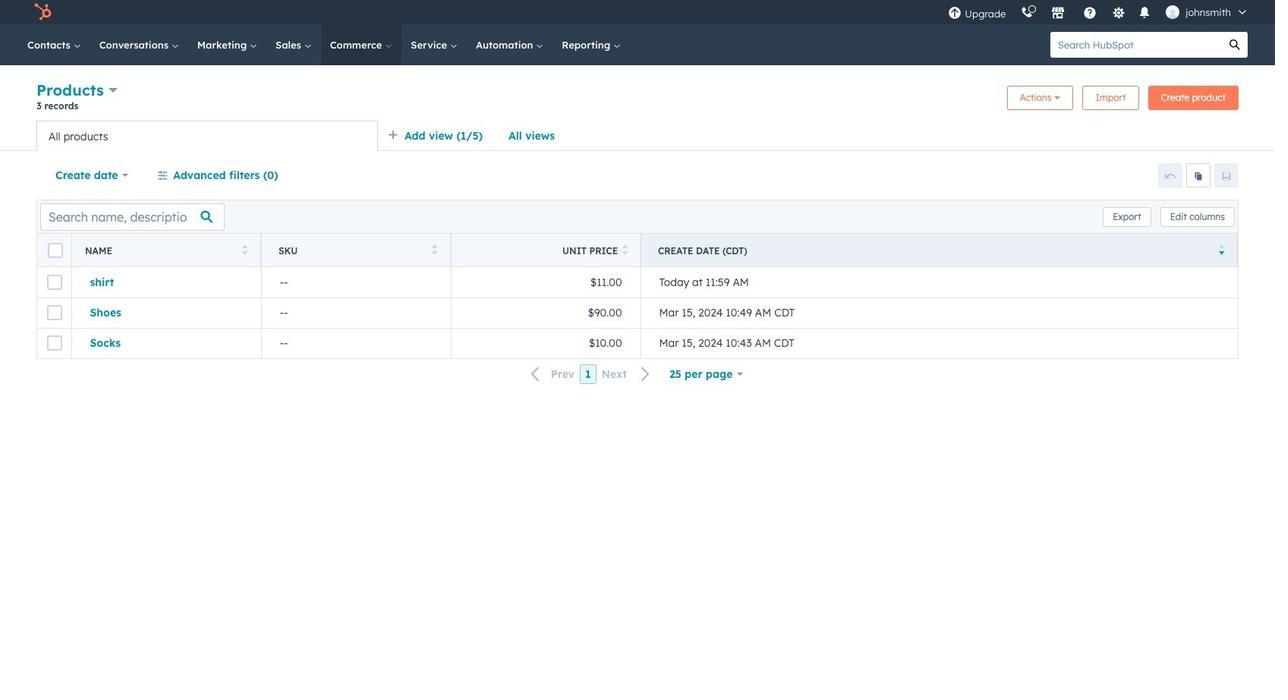 Task type: vqa. For each thing, say whether or not it's contained in the screenshot.
rightmost caret icon
no



Task type: locate. For each thing, give the bounding box(es) containing it.
john smith image
[[1166, 5, 1180, 19]]

0 horizontal spatial press to sort. image
[[242, 244, 248, 255]]

banner
[[36, 79, 1239, 121]]

menu
[[941, 0, 1257, 24]]

press to sort. image
[[242, 244, 248, 255], [432, 244, 437, 255], [623, 244, 628, 255]]

Search name, description, or SKU search field
[[40, 203, 225, 230]]

descending sort. press to sort ascending. element
[[1219, 244, 1225, 257]]

press to sort. element
[[242, 244, 248, 257], [432, 244, 437, 257], [623, 244, 628, 257]]

pagination navigation
[[522, 364, 660, 385]]

marketplaces image
[[1052, 7, 1065, 20]]

2 horizontal spatial press to sort. image
[[623, 244, 628, 255]]

1 horizontal spatial press to sort. element
[[432, 244, 437, 257]]

3 press to sort. element from the left
[[623, 244, 628, 257]]

2 horizontal spatial press to sort. element
[[623, 244, 628, 257]]

0 horizontal spatial press to sort. element
[[242, 244, 248, 257]]

1 horizontal spatial press to sort. image
[[432, 244, 437, 255]]



Task type: describe. For each thing, give the bounding box(es) containing it.
3 press to sort. image from the left
[[623, 244, 628, 255]]

1 press to sort. element from the left
[[242, 244, 248, 257]]

Search HubSpot search field
[[1051, 32, 1222, 58]]

descending sort. press to sort ascending. image
[[1219, 244, 1225, 255]]

2 press to sort. image from the left
[[432, 244, 437, 255]]

1 press to sort. image from the left
[[242, 244, 248, 255]]

2 press to sort. element from the left
[[432, 244, 437, 257]]



